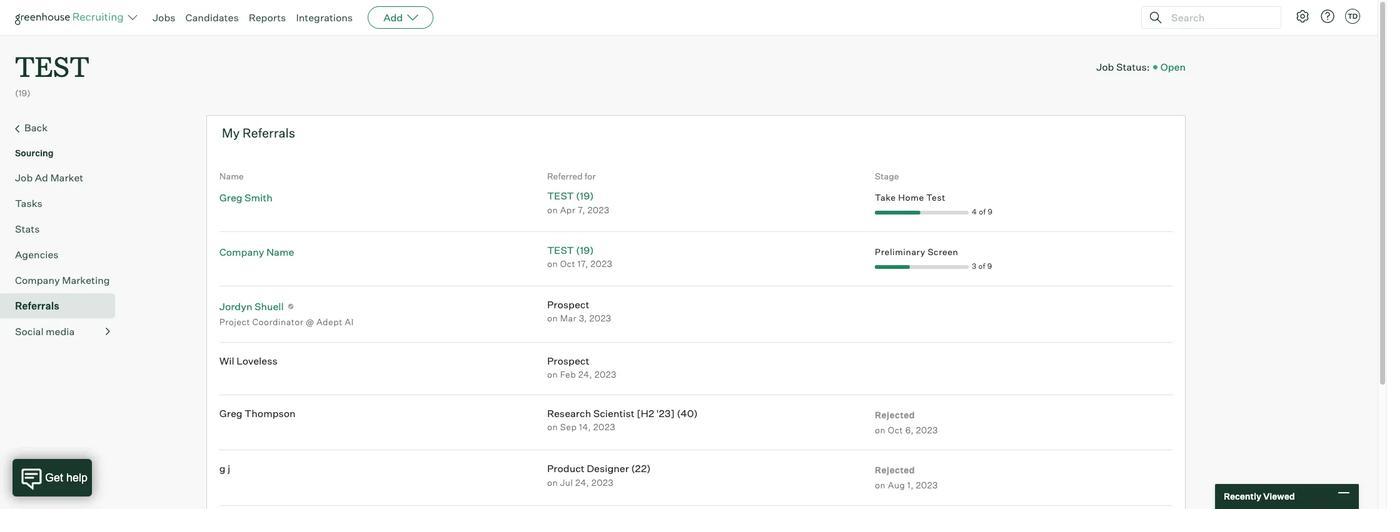Task type: describe. For each thing, give the bounding box(es) containing it.
2023 inside prospect on feb 24, 2023
[[595, 369, 617, 380]]

jul
[[560, 477, 573, 488]]

stats
[[15, 223, 40, 235]]

test for test (19) on oct 17, 2023
[[547, 244, 574, 257]]

thompson
[[245, 407, 296, 420]]

screen
[[928, 247, 959, 257]]

back link
[[15, 120, 110, 136]]

media
[[46, 325, 75, 338]]

preliminary screen
[[875, 247, 959, 257]]

test
[[927, 192, 946, 203]]

preliminary
[[875, 247, 926, 257]]

coordinator
[[252, 316, 304, 327]]

adept
[[317, 316, 343, 327]]

rejected for research scientist [h2 '23] (40)
[[875, 410, 916, 420]]

smith
[[245, 192, 273, 204]]

24, inside prospect on feb 24, 2023
[[579, 369, 593, 380]]

agencies
[[15, 248, 59, 261]]

product designer (22) on jul 24, 2023
[[547, 463, 651, 488]]

4 of 9
[[972, 207, 993, 216]]

6,
[[906, 425, 914, 435]]

rejected for product designer (22)
[[875, 465, 916, 476]]

prospect on mar 3, 2023
[[547, 298, 612, 324]]

rejected on aug 1, 2023
[[875, 465, 939, 491]]

of for name
[[979, 261, 986, 271]]

project
[[220, 316, 250, 327]]

test (19) on oct 17, 2023
[[547, 244, 613, 269]]

9 for company name
[[988, 261, 993, 271]]

back
[[24, 121, 48, 134]]

greg for greg thompson
[[220, 407, 243, 420]]

research
[[547, 407, 591, 420]]

(19) for test (19)
[[15, 88, 31, 98]]

g
[[220, 463, 226, 475]]

3
[[972, 261, 977, 271]]

job for job ad market
[[15, 171, 33, 184]]

@
[[306, 316, 314, 327]]

of for smith
[[979, 207, 986, 216]]

3 of 9
[[972, 261, 993, 271]]

test for test (19)
[[15, 48, 89, 84]]

jordyn shuell
[[220, 300, 284, 313]]

oct inside test (19) on oct 17, 2023
[[560, 259, 576, 269]]

stats link
[[15, 221, 110, 236]]

mar
[[560, 313, 577, 324]]

agencies link
[[15, 247, 110, 262]]

add button
[[368, 6, 434, 29]]

wil
[[220, 355, 234, 367]]

viewed
[[1264, 491, 1296, 502]]

product
[[547, 463, 585, 475]]

company for company marketing
[[15, 274, 60, 286]]

research scientist [h2 '23] (40) on sep 14, 2023
[[547, 407, 698, 433]]

2023 inside rejected on aug 1, 2023
[[916, 480, 939, 491]]

company name link
[[220, 245, 294, 260]]

market
[[50, 171, 83, 184]]

take home test
[[875, 192, 946, 203]]

stage
[[875, 171, 900, 181]]

recently viewed
[[1225, 491, 1296, 502]]

2023 inside prospect on mar 3, 2023
[[590, 313, 612, 324]]

2023 inside test (19) on apr 7, 2023
[[588, 204, 610, 215]]

recently
[[1225, 491, 1262, 502]]

my referrals
[[222, 125, 295, 141]]

4
[[972, 207, 978, 216]]

17,
[[578, 259, 589, 269]]

marketing
[[62, 274, 110, 286]]

greg smith
[[220, 192, 273, 204]]

referred
[[547, 171, 583, 181]]

for
[[585, 171, 596, 181]]

2023 inside research scientist [h2 '23] (40) on sep 14, 2023
[[594, 422, 616, 433]]

reports
[[249, 11, 286, 24]]

greg for greg smith
[[220, 192, 243, 204]]

job ad market
[[15, 171, 83, 184]]

reports link
[[249, 11, 286, 24]]

[h2
[[637, 407, 655, 420]]

greg thompson
[[220, 407, 296, 420]]

sourcing
[[15, 147, 54, 158]]

scientist
[[594, 407, 635, 420]]

(40)
[[677, 407, 698, 420]]

g j
[[220, 463, 230, 475]]

home
[[899, 192, 925, 203]]

td
[[1348, 12, 1359, 21]]

oct inside rejected on oct 6, 2023
[[888, 425, 904, 435]]

configure image
[[1296, 9, 1311, 24]]



Task type: vqa. For each thing, say whether or not it's contained in the screenshot.
the research scientist [h2 '23] (40) on sep 14, 2023
yes



Task type: locate. For each thing, give the bounding box(es) containing it.
0 vertical spatial company
[[220, 246, 264, 258]]

prospect on feb 24, 2023
[[547, 355, 617, 380]]

designer
[[587, 463, 629, 475]]

shuell
[[255, 300, 284, 313]]

on inside prospect on mar 3, 2023
[[547, 313, 558, 324]]

1 vertical spatial test
[[547, 190, 574, 202]]

oct
[[560, 259, 576, 269], [888, 425, 904, 435]]

aug
[[888, 480, 906, 491]]

company down the greg smith link
[[220, 246, 264, 258]]

2023 right 3,
[[590, 313, 612, 324]]

2023 inside rejected on oct 6, 2023
[[916, 425, 939, 435]]

greg smith link
[[220, 190, 273, 206]]

1 vertical spatial 24,
[[576, 477, 590, 488]]

apr
[[560, 204, 576, 215]]

0 vertical spatial greg
[[220, 192, 243, 204]]

1 vertical spatial oct
[[888, 425, 904, 435]]

0 vertical spatial 24,
[[579, 369, 593, 380]]

(19) up back
[[15, 88, 31, 98]]

company for company name
[[220, 246, 264, 258]]

test for test (19) on apr 7, 2023
[[547, 190, 574, 202]]

(19) for test (19) on apr 7, 2023
[[576, 190, 594, 202]]

(19) up 17,
[[576, 244, 594, 257]]

test (19)
[[15, 48, 89, 98]]

test up apr
[[547, 190, 574, 202]]

social media
[[15, 325, 75, 338]]

name inside "link"
[[267, 246, 294, 258]]

(19) for test (19) on oct 17, 2023
[[576, 244, 594, 257]]

on inside rejected on oct 6, 2023
[[875, 425, 886, 435]]

status:
[[1117, 60, 1151, 73]]

1 vertical spatial name
[[267, 246, 294, 258]]

0 vertical spatial test
[[15, 48, 89, 84]]

on left 17,
[[547, 259, 558, 269]]

2023 right 1,
[[916, 480, 939, 491]]

0 vertical spatial referrals
[[243, 125, 295, 141]]

1 greg from the top
[[220, 192, 243, 204]]

1 horizontal spatial name
[[267, 246, 294, 258]]

2 vertical spatial test
[[547, 244, 574, 257]]

prospect up mar
[[547, 298, 590, 311]]

job
[[1097, 60, 1115, 73], [15, 171, 33, 184]]

0 vertical spatial oct
[[560, 259, 576, 269]]

1 vertical spatial (19)
[[576, 190, 594, 202]]

1 prospect from the top
[[547, 298, 590, 311]]

prospect inside prospect on feb 24, 2023
[[547, 355, 590, 367]]

name up following 'image'
[[267, 246, 294, 258]]

name
[[220, 171, 244, 181], [267, 246, 294, 258]]

rejected inside rejected on oct 6, 2023
[[875, 410, 916, 420]]

2023 right 6,
[[916, 425, 939, 435]]

social media link
[[15, 324, 110, 339]]

of right 4
[[979, 207, 986, 216]]

1 vertical spatial of
[[979, 261, 986, 271]]

jobs
[[153, 11, 176, 24]]

test down apr
[[547, 244, 574, 257]]

ai
[[345, 316, 354, 327]]

Search text field
[[1169, 8, 1270, 27]]

test (19) link
[[547, 190, 594, 203], [547, 244, 594, 257]]

on inside prospect on feb 24, 2023
[[547, 369, 558, 380]]

0 horizontal spatial oct
[[560, 259, 576, 269]]

14,
[[579, 422, 591, 433]]

on inside product designer (22) on jul 24, 2023
[[547, 477, 558, 488]]

social
[[15, 325, 44, 338]]

referred for
[[547, 171, 596, 181]]

rejected up aug
[[875, 465, 916, 476]]

oct left 6,
[[888, 425, 904, 435]]

company
[[220, 246, 264, 258], [15, 274, 60, 286]]

(19)
[[15, 88, 31, 98], [576, 190, 594, 202], [576, 244, 594, 257]]

on left mar
[[547, 313, 558, 324]]

9 right 3
[[988, 261, 993, 271]]

job status:
[[1097, 60, 1151, 73]]

7,
[[578, 204, 586, 215]]

1 horizontal spatial oct
[[888, 425, 904, 435]]

on inside test (19) on oct 17, 2023
[[547, 259, 558, 269]]

2 rejected from the top
[[875, 465, 916, 476]]

1 test (19) link from the top
[[547, 190, 594, 203]]

1,
[[908, 480, 914, 491]]

2023 inside product designer (22) on jul 24, 2023
[[592, 477, 614, 488]]

(19) inside test (19)
[[15, 88, 31, 98]]

open
[[1161, 60, 1186, 73]]

name up greg smith
[[220, 171, 244, 181]]

greg left smith
[[220, 192, 243, 204]]

1 vertical spatial company
[[15, 274, 60, 286]]

referrals up social media
[[15, 300, 59, 312]]

referrals
[[243, 125, 295, 141], [15, 300, 59, 312]]

job left ad
[[15, 171, 33, 184]]

company marketing
[[15, 274, 110, 286]]

tasks link
[[15, 196, 110, 211]]

on inside test (19) on apr 7, 2023
[[547, 204, 558, 215]]

24,
[[579, 369, 593, 380], [576, 477, 590, 488]]

1 vertical spatial test (19) link
[[547, 244, 594, 257]]

1 horizontal spatial referrals
[[243, 125, 295, 141]]

prospect for prospect on mar 3, 2023
[[547, 298, 590, 311]]

company down agencies
[[15, 274, 60, 286]]

on inside rejected on aug 1, 2023
[[875, 480, 886, 491]]

feb
[[560, 369, 576, 380]]

test (19) link for greg smith
[[547, 190, 594, 203]]

following image
[[287, 303, 295, 310]]

project coordinator @ adept ai
[[220, 316, 354, 327]]

9 for greg smith
[[988, 207, 993, 216]]

2023 right 17,
[[591, 259, 613, 269]]

0 horizontal spatial company
[[15, 274, 60, 286]]

rejected on oct 6, 2023
[[875, 410, 939, 435]]

1 rejected from the top
[[875, 410, 916, 420]]

wil loveless
[[220, 355, 278, 367]]

1 vertical spatial greg
[[220, 407, 243, 420]]

1 horizontal spatial company
[[220, 246, 264, 258]]

on
[[547, 204, 558, 215], [547, 259, 558, 269], [547, 313, 558, 324], [547, 369, 558, 380], [547, 422, 558, 433], [875, 425, 886, 435], [547, 477, 558, 488], [875, 480, 886, 491]]

0 vertical spatial rejected
[[875, 410, 916, 420]]

2023 right 7,
[[588, 204, 610, 215]]

rejected inside rejected on aug 1, 2023
[[875, 465, 916, 476]]

rejected
[[875, 410, 916, 420], [875, 465, 916, 476]]

24, right feb
[[579, 369, 593, 380]]

jordyn
[[220, 300, 252, 313]]

0 vertical spatial name
[[220, 171, 244, 181]]

on left aug
[[875, 480, 886, 491]]

1 horizontal spatial job
[[1097, 60, 1115, 73]]

1 vertical spatial rejected
[[875, 465, 916, 476]]

prospect up feb
[[547, 355, 590, 367]]

9
[[988, 207, 993, 216], [988, 261, 993, 271]]

take
[[875, 192, 896, 203]]

integrations
[[296, 11, 353, 24]]

of right 3
[[979, 261, 986, 271]]

0 horizontal spatial referrals
[[15, 300, 59, 312]]

of
[[979, 207, 986, 216], [979, 261, 986, 271]]

job ad market link
[[15, 170, 110, 185]]

3,
[[579, 313, 587, 324]]

0 vertical spatial 9
[[988, 207, 993, 216]]

referrals link
[[15, 298, 110, 313]]

jordyn shuell link
[[220, 299, 284, 315]]

2 test (19) link from the top
[[547, 244, 594, 257]]

test (19) link up 17,
[[547, 244, 594, 257]]

test (19) link for company name
[[547, 244, 594, 257]]

24, inside product designer (22) on jul 24, 2023
[[576, 477, 590, 488]]

my
[[222, 125, 240, 141]]

prospect inside prospect on mar 3, 2023
[[547, 298, 590, 311]]

'23]
[[657, 407, 675, 420]]

2023 inside test (19) on oct 17, 2023
[[591, 259, 613, 269]]

0 vertical spatial (19)
[[15, 88, 31, 98]]

1 vertical spatial 9
[[988, 261, 993, 271]]

on left 6,
[[875, 425, 886, 435]]

test (19) link up apr
[[547, 190, 594, 203]]

9 right 4
[[988, 207, 993, 216]]

1 vertical spatial referrals
[[15, 300, 59, 312]]

rejected up 6,
[[875, 410, 916, 420]]

prospect
[[547, 298, 590, 311], [547, 355, 590, 367]]

j
[[228, 463, 230, 475]]

sep
[[560, 422, 577, 433]]

candidates link
[[186, 11, 239, 24]]

2 prospect from the top
[[547, 355, 590, 367]]

ad
[[35, 171, 48, 184]]

add
[[384, 11, 403, 24]]

(19) inside test (19) on apr 7, 2023
[[576, 190, 594, 202]]

test link
[[15, 35, 89, 87]]

(19) up 7,
[[576, 190, 594, 202]]

loveless
[[237, 355, 278, 367]]

0 vertical spatial job
[[1097, 60, 1115, 73]]

on left apr
[[547, 204, 558, 215]]

td button
[[1343, 6, 1363, 26]]

2 greg from the top
[[220, 407, 243, 420]]

0 vertical spatial test (19) link
[[547, 190, 594, 203]]

0 horizontal spatial name
[[220, 171, 244, 181]]

2023 down scientist
[[594, 422, 616, 433]]

integrations link
[[296, 11, 353, 24]]

test inside test (19) on apr 7, 2023
[[547, 190, 574, 202]]

on left feb
[[547, 369, 558, 380]]

job for job status:
[[1097, 60, 1115, 73]]

test inside test (19) on oct 17, 2023
[[547, 244, 574, 257]]

(22)
[[632, 463, 651, 475]]

(19) inside test (19) on oct 17, 2023
[[576, 244, 594, 257]]

1 vertical spatial prospect
[[547, 355, 590, 367]]

on left sep
[[547, 422, 558, 433]]

24, right jul at the bottom of the page
[[576, 477, 590, 488]]

2 vertical spatial (19)
[[576, 244, 594, 257]]

1 vertical spatial job
[[15, 171, 33, 184]]

0 vertical spatial prospect
[[547, 298, 590, 311]]

referrals right my
[[243, 125, 295, 141]]

job left status:
[[1097, 60, 1115, 73]]

company name
[[220, 246, 294, 258]]

0 vertical spatial of
[[979, 207, 986, 216]]

company inside "link"
[[220, 246, 264, 258]]

0 horizontal spatial job
[[15, 171, 33, 184]]

on left jul at the bottom of the page
[[547, 477, 558, 488]]

oct left 17,
[[560, 259, 576, 269]]

jobs link
[[153, 11, 176, 24]]

test (19) on apr 7, 2023
[[547, 190, 610, 215]]

2023 down designer
[[592, 477, 614, 488]]

prospect for prospect on feb 24, 2023
[[547, 355, 590, 367]]

2023 right feb
[[595, 369, 617, 380]]

greenhouse recruiting image
[[15, 10, 128, 25]]

test down greenhouse recruiting image
[[15, 48, 89, 84]]

on inside research scientist [h2 '23] (40) on sep 14, 2023
[[547, 422, 558, 433]]

greg left thompson
[[220, 407, 243, 420]]



